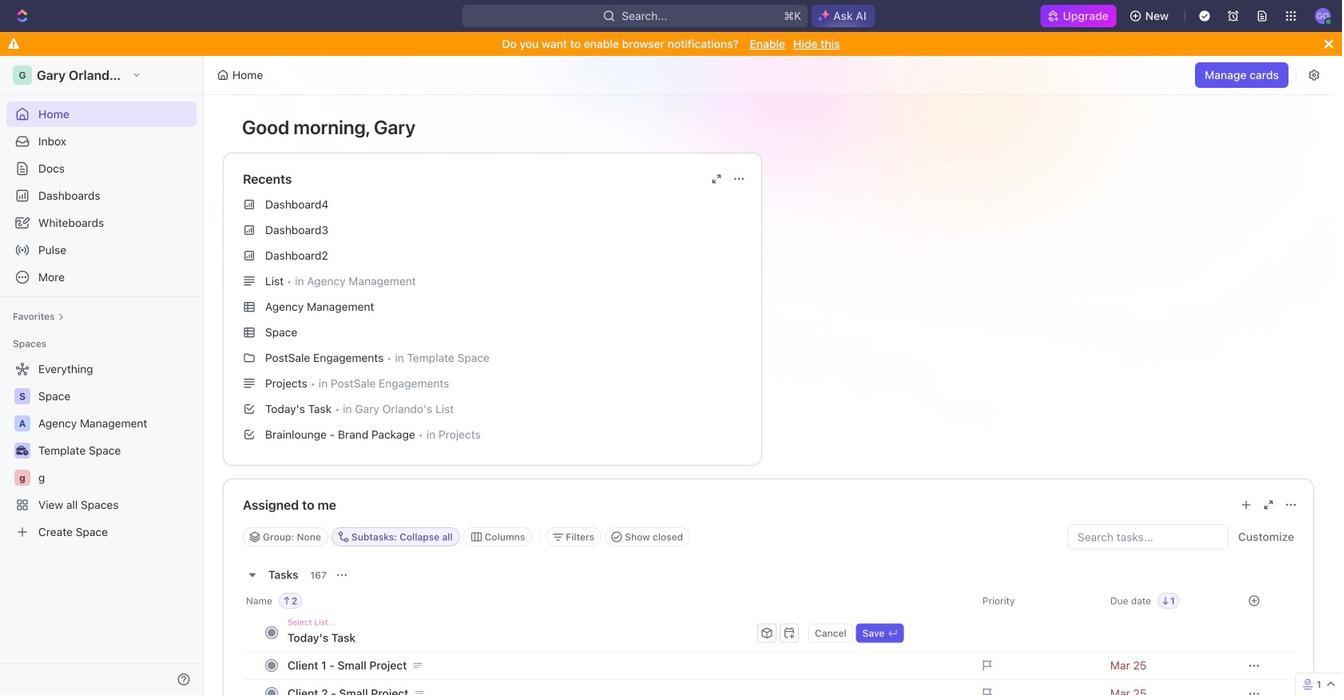 Task type: vqa. For each thing, say whether or not it's contained in the screenshot.
Space, , "element"
yes



Task type: describe. For each thing, give the bounding box(es) containing it.
business time image
[[16, 446, 28, 455]]

gary orlando's workspace, , element
[[13, 66, 32, 85]]

g, , element
[[14, 470, 30, 486]]

sidebar navigation
[[0, 56, 207, 695]]



Task type: locate. For each thing, give the bounding box(es) containing it.
space, , element
[[14, 388, 30, 404]]

Task name or type '/' for commands text field
[[288, 625, 754, 650]]

tree inside sidebar navigation
[[6, 356, 197, 545]]

agency management, , element
[[14, 415, 30, 431]]

Search tasks... text field
[[1068, 525, 1228, 549]]

tree
[[6, 356, 197, 545]]



